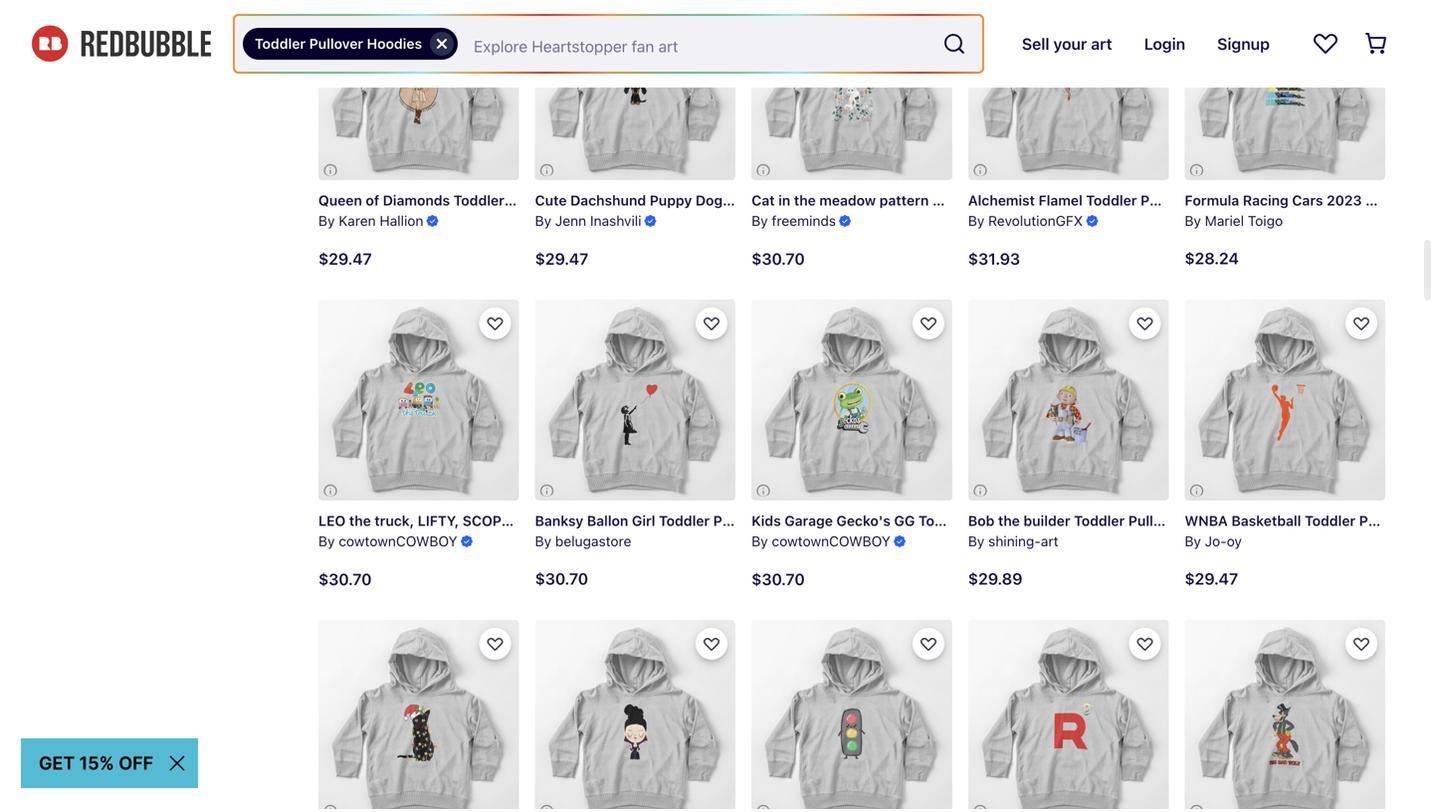 Task type: vqa. For each thing, say whether or not it's contained in the screenshot.


Task type: describe. For each thing, give the bounding box(es) containing it.
redbubble logo image
[[32, 26, 211, 62]]

hoodie up by jenn inashvili
[[566, 192, 613, 208]]

black santa cat tangled up in lights christmas santa  toddler pullover hoodie image
[[318, 620, 519, 809]]

shining-
[[988, 533, 1041, 549]]

cat in the meadow pattern toddler pullover hoodie image
[[752, 0, 952, 180]]

of
[[366, 192, 379, 208]]

bob the builder  toddler pullover hoodie by shining-art
[[968, 512, 1234, 549]]

in
[[778, 192, 790, 208]]

pullover up by revolutiongfx
[[987, 192, 1041, 208]]

toddler inside formula racing cars 2023 toddler pu by mariel  toigo
[[1366, 192, 1416, 208]]

by freeminds
[[752, 213, 836, 229]]

$29.47 for jenn
[[535, 249, 589, 268]]

Toddler Pullover Hoodies field
[[235, 16, 982, 72]]

regina evil queen toddler pullover hoodie image
[[535, 620, 736, 809]]

by inside bob the builder  toddler pullover hoodie by shining-art
[[968, 533, 985, 549]]

hoodie up mariel
[[1198, 192, 1246, 208]]

ballon
[[587, 512, 628, 529]]

pattern
[[879, 192, 929, 208]]

pullover up shining-
[[973, 512, 1027, 529]]

pullover inside banksy ballon girl toddler pullover hoodie by belugastore
[[713, 512, 767, 529]]

$30.70 for cat in the meadow pattern toddler pullover hoodie
[[752, 249, 805, 268]]

by inside wnba basketball toddler pullover ho by jo-oy
[[1185, 533, 1201, 549]]

inashvili
[[590, 213, 641, 229]]

$30.70 for banksy ballon girl toddler pullover hoodie
[[535, 569, 588, 588]]

pullover up $28.24
[[1141, 192, 1195, 208]]

hoodie inside bob the builder  toddler pullover hoodie by shining-art
[[1186, 512, 1234, 529]]

$29.89
[[968, 569, 1023, 588]]

hoodies
[[367, 35, 422, 52]]

banksy ballon girl toddler pullover hoodie image
[[535, 300, 736, 500]]

the inside bob the builder  toddler pullover hoodie by shining-art
[[998, 512, 1020, 529]]

vintage big bad wolf toddler pullover hoodie image
[[1185, 620, 1385, 809]]

alchemist
[[968, 192, 1035, 208]]

formula racing cars 2023 toddler pullover hoodie image
[[1185, 0, 1385, 180]]

pullover up jenn at the top left of the page
[[508, 192, 562, 208]]

2 horizontal spatial $29.47
[[1185, 569, 1238, 588]]

cat
[[752, 192, 775, 208]]

flamel
[[1039, 192, 1083, 208]]

cute dachshund puppy dog with valentine hearts toddler pullover hoodie image
[[535, 0, 736, 180]]

belugastore
[[555, 533, 631, 549]]

meadow
[[819, 192, 876, 208]]

$30.70 for kids garage gecko's gg toddler pullover hoodie
[[752, 570, 805, 589]]

$29.47 for karen
[[318, 249, 372, 268]]

kids garage gecko's gg toddler pullover hoodie image
[[752, 300, 952, 500]]

kids garage gecko's gg toddler pullover hoodie
[[752, 512, 1078, 529]]

by cowtowncowboy for kids garage gecko's gg toddler pullover hoodie image
[[752, 533, 891, 549]]

jo-
[[1205, 533, 1227, 549]]

banksy
[[535, 512, 583, 529]]

bob
[[968, 512, 995, 529]]

builder
[[1024, 512, 1070, 529]]

queen of diamonds toddler pullover hoodie image
[[318, 0, 519, 180]]

toddler pullover hoodies
[[255, 35, 422, 52]]

by revolutiongfx
[[968, 213, 1083, 229]]

bob the builder  toddler pullover hoodie image
[[968, 300, 1169, 500]]

karen
[[339, 213, 376, 229]]

$28.24
[[1185, 249, 1239, 268]]

formula
[[1185, 192, 1239, 208]]

diamonds
[[383, 192, 450, 208]]



Task type: locate. For each thing, give the bounding box(es) containing it.
$30.70
[[752, 249, 805, 268], [535, 569, 588, 588], [318, 570, 372, 589], [752, 570, 805, 589]]

by cowtowncowboy for the leo the truck, lifty, scopp, robots & lea  toddler pullover hoodie image
[[318, 533, 457, 549]]

queen of diamonds toddler pullover hoodie
[[318, 192, 613, 208]]

mariel
[[1205, 213, 1244, 229]]

gecko's
[[836, 512, 891, 529]]

toddler
[[255, 35, 306, 52], [454, 192, 504, 208], [932, 192, 983, 208], [1086, 192, 1137, 208], [1366, 192, 1416, 208], [659, 512, 710, 529], [918, 512, 969, 529], [1074, 512, 1125, 529], [1305, 512, 1356, 529]]

cars
[[1292, 192, 1323, 208]]

1 horizontal spatial $29.47
[[535, 249, 589, 268]]

wnba
[[1185, 512, 1228, 529]]

1 horizontal spatial the
[[998, 512, 1020, 529]]

cowtowncowboy for kids garage gecko's gg toddler pullover hoodie image
[[772, 533, 891, 549]]

hallion
[[380, 213, 423, 229]]

the right in
[[794, 192, 816, 208]]

toddler pullover hoodies button
[[243, 28, 458, 60]]

$31.93
[[968, 249, 1020, 268]]

0 horizontal spatial $29.47
[[318, 249, 372, 268]]

the up shining-
[[998, 512, 1020, 529]]

hoodie left gecko's
[[771, 512, 819, 529]]

revolutiongfx
[[988, 213, 1083, 229]]

$29.47 down jenn at the top left of the page
[[535, 249, 589, 268]]

queen
[[318, 192, 362, 208]]

toddler inside wnba basketball toddler pullover ho by jo-oy
[[1305, 512, 1356, 529]]

$29.47 down jo-
[[1185, 569, 1238, 588]]

wnba basketball toddler pullover hoodie image
[[1185, 300, 1385, 500]]

leo the truck, lifty, scopp, robots & lea  toddler pullover hoodie image
[[318, 300, 519, 500]]

0 horizontal spatial cowtowncowboy
[[339, 533, 457, 549]]

cat in the meadow pattern toddler pullover hoodie
[[752, 192, 1092, 208]]

pullover left garage
[[713, 512, 767, 529]]

toddler inside bob the builder  toddler pullover hoodie by shining-art
[[1074, 512, 1125, 529]]

by
[[318, 213, 335, 229], [535, 213, 551, 229], [752, 213, 768, 229], [968, 213, 985, 229], [1185, 213, 1201, 229], [318, 533, 335, 549], [535, 533, 551, 549], [752, 533, 768, 549], [968, 533, 985, 549], [1185, 533, 1201, 549]]

gg
[[894, 512, 915, 529]]

jenn
[[555, 213, 586, 229]]

by jenn inashvili
[[535, 213, 641, 229]]

$29.47
[[318, 249, 372, 268], [535, 249, 589, 268], [1185, 569, 1238, 588]]

by inside banksy ballon girl toddler pullover hoodie by belugastore
[[535, 533, 551, 549]]

formula racing cars 2023 toddler pu by mariel  toigo
[[1185, 192, 1433, 229]]

0 vertical spatial the
[[794, 192, 816, 208]]

1 horizontal spatial cowtowncowboy
[[772, 533, 891, 549]]

cowtowncowboy
[[339, 533, 457, 549], [772, 533, 891, 549]]

kids
[[752, 512, 781, 529]]

$29.47 down karen
[[318, 249, 372, 268]]

art
[[1041, 533, 1059, 549]]

alchemist flamel toddler pullover hoodie
[[968, 192, 1246, 208]]

pullover left wnba
[[1128, 512, 1183, 529]]

traffic light toddler pullover hoodie image
[[752, 620, 952, 809]]

basketball
[[1231, 512, 1301, 529]]

hoodie up art at right bottom
[[1031, 512, 1078, 529]]

1 horizontal spatial by cowtowncowboy
[[752, 533, 891, 549]]

toddler inside button
[[255, 35, 306, 52]]

2 by cowtowncowboy from the left
[[752, 533, 891, 549]]

by karen  hallion
[[318, 213, 423, 229]]

toddler inside banksy ballon girl toddler pullover hoodie by belugastore
[[659, 512, 710, 529]]

alchemist flamel toddler pullover hoodie image
[[968, 0, 1169, 180]]

1 by cowtowncowboy from the left
[[318, 533, 457, 549]]

0 horizontal spatial the
[[794, 192, 816, 208]]

banksy ballon girl toddler pullover hoodie by belugastore
[[535, 512, 819, 549]]

2023
[[1327, 192, 1362, 208]]

wnba basketball toddler pullover ho by jo-oy
[[1185, 512, 1433, 549]]

cowtowncowboy for the leo the truck, lifty, scopp, robots & lea  toddler pullover hoodie image
[[339, 533, 457, 549]]

pullover inside bob the builder  toddler pullover hoodie by shining-art
[[1128, 512, 1183, 529]]

Search term search field
[[458, 16, 934, 72]]

pullover
[[309, 35, 363, 52], [508, 192, 562, 208], [987, 192, 1041, 208], [1141, 192, 1195, 208], [713, 512, 767, 529], [973, 512, 1027, 529], [1128, 512, 1183, 529], [1359, 512, 1413, 529]]

toigo
[[1248, 213, 1283, 229]]

1 cowtowncowboy from the left
[[339, 533, 457, 549]]

oy
[[1227, 533, 1242, 549]]

freeminds
[[772, 213, 836, 229]]

garage
[[785, 512, 833, 529]]

2 cowtowncowboy from the left
[[772, 533, 891, 549]]

a rocket in my pocket toddler pullover hoodie image
[[968, 620, 1169, 809]]

by inside formula racing cars 2023 toddler pu by mariel  toigo
[[1185, 213, 1201, 229]]

hoodie
[[566, 192, 613, 208], [1045, 192, 1092, 208], [1198, 192, 1246, 208], [771, 512, 819, 529], [1031, 512, 1078, 529], [1186, 512, 1234, 529]]

0 horizontal spatial by cowtowncowboy
[[318, 533, 457, 549]]

racing
[[1243, 192, 1289, 208]]

pullover left hoodies
[[309, 35, 363, 52]]

pullover left ho at right
[[1359, 512, 1413, 529]]

hoodie up jo-
[[1186, 512, 1234, 529]]

hoodie up revolutiongfx
[[1045, 192, 1092, 208]]

pullover inside button
[[309, 35, 363, 52]]

girl
[[632, 512, 655, 529]]

1 vertical spatial the
[[998, 512, 1020, 529]]

pullover inside wnba basketball toddler pullover ho by jo-oy
[[1359, 512, 1413, 529]]

by cowtowncowboy
[[318, 533, 457, 549], [752, 533, 891, 549]]

pu
[[1420, 192, 1433, 208]]

hoodie inside banksy ballon girl toddler pullover hoodie by belugastore
[[771, 512, 819, 529]]

ho
[[1417, 512, 1433, 529]]

the
[[794, 192, 816, 208], [998, 512, 1020, 529]]



